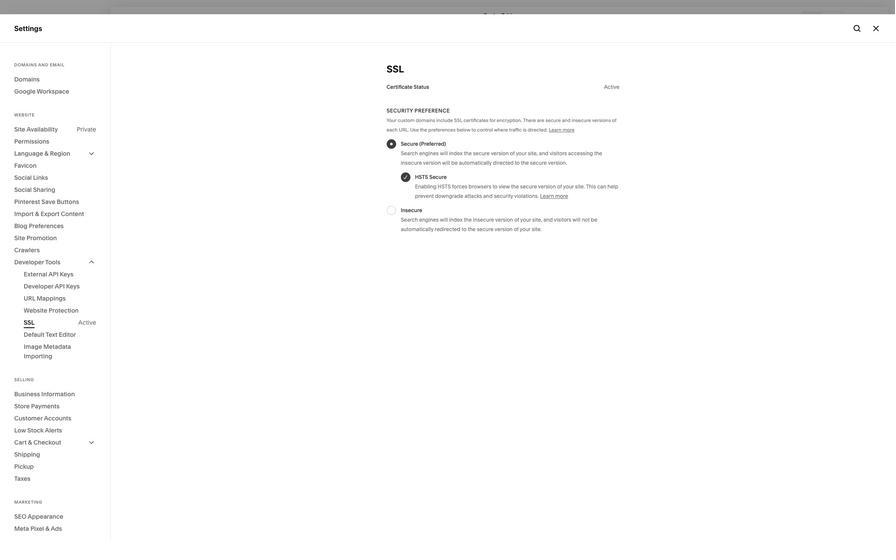 Task type: vqa. For each thing, say whether or not it's contained in the screenshot.
Traffic Sources
no



Task type: locate. For each thing, give the bounding box(es) containing it.
domains and email
[[14, 63, 65, 67]]

not
[[582, 217, 590, 223]]

automatically inside the search engines will index the secure version of your site, and visitors accessing the insecure version will be automatically directed to the secure version.
[[459, 160, 492, 166]]

2 vertical spatial insecure
[[473, 217, 494, 223]]

0 horizontal spatial site.
[[532, 226, 542, 233]]

learn
[[549, 127, 562, 133], [541, 193, 554, 200]]

0 vertical spatial automatically
[[459, 160, 492, 166]]

search inside the search engines will index the secure version of your site, and visitors accessing the insecure version will be automatically directed to the secure version.
[[401, 150, 418, 157]]

engines inside the search engines will index the secure version of your site, and visitors accessing the insecure version will be automatically directed to the secure version.
[[419, 150, 439, 157]]

2 vertical spatial website
[[24, 307, 47, 315]]

0 vertical spatial learn more link
[[549, 127, 575, 133]]

more down version.
[[556, 193, 569, 200]]

active
[[605, 84, 620, 90], [78, 319, 96, 327]]

to right directed
[[515, 160, 520, 166]]

& inside seo appearance meta pixel & ads
[[45, 526, 49, 533]]

1 horizontal spatial ssl
[[387, 63, 404, 75]]

& inside favicon social links social sharing pinterest save buttons import & export content blog preferences site promotion crawlers
[[35, 210, 39, 218]]

2 site from the top
[[14, 235, 25, 242]]

engines
[[419, 150, 439, 157], [419, 217, 439, 223]]

learn more right directed.
[[549, 127, 575, 133]]

business information link
[[14, 389, 96, 401]]

url.
[[399, 127, 409, 133]]

default
[[24, 331, 44, 339]]

be up forces
[[452, 160, 458, 166]]

to
[[472, 127, 476, 133], [515, 160, 520, 166], [493, 184, 498, 190], [462, 226, 467, 233]]

secure up violations.
[[521, 184, 537, 190]]

be inside the search engines will index the secure version of your site, and visitors accessing the insecure version will be automatically directed to the secure version.
[[452, 160, 458, 166]]

0 horizontal spatial ssl
[[24, 319, 35, 327]]

learn more link for secure
[[549, 127, 575, 133]]

crawlers link
[[14, 244, 96, 257]]

index down below
[[450, 150, 463, 157]]

low
[[14, 427, 26, 435]]

1 vertical spatial hsts
[[438, 184, 451, 190]]

1 horizontal spatial be
[[591, 217, 598, 223]]

site down blog
[[14, 235, 25, 242]]

domains
[[14, 63, 37, 67], [14, 76, 40, 83]]

automatically up browsers
[[459, 160, 492, 166]]

checkout
[[33, 439, 61, 447]]

learn more link right violations.
[[541, 193, 569, 200]]

selling up business
[[14, 378, 34, 383]]

website inside external api keys developer api keys url mappings website protection
[[24, 307, 47, 315]]

crawlers
[[14, 247, 40, 254]]

insecure left versions
[[572, 117, 591, 124]]

& left ads
[[45, 526, 49, 533]]

domains up domains google workspace
[[14, 63, 37, 67]]

0 vertical spatial developer
[[14, 259, 44, 266]]

hsts up enabling
[[415, 174, 428, 181]]

2 index from the top
[[450, 217, 463, 223]]

cart & checkout
[[14, 439, 61, 447]]

asset library link
[[14, 430, 96, 440]]

1 vertical spatial index
[[450, 217, 463, 223]]

0 vertical spatial learn more
[[549, 127, 575, 133]]

1 vertical spatial be
[[591, 217, 598, 223]]

seo appearance meta pixel & ads
[[14, 514, 63, 533]]

active down protection
[[78, 319, 96, 327]]

1 vertical spatial site,
[[533, 217, 543, 223]]

website up domains and email
[[14, 54, 41, 62]]

1 vertical spatial site.
[[532, 226, 542, 233]]

forces
[[452, 184, 468, 190]]

0 vertical spatial marketing
[[14, 85, 48, 93]]

0 vertical spatial secure
[[401, 141, 418, 147]]

settings link
[[14, 446, 96, 456]]

site. left this
[[576, 184, 585, 190]]

2 horizontal spatial insecure
[[572, 117, 591, 124]]

1 horizontal spatial automatically
[[459, 160, 492, 166]]

keys down external api keys link at the left of the page
[[66, 283, 80, 291]]

of inside your custom domains include ssl certificates for encryption. there are secure and insecure versions of each url. use the preferences below to control where traffic is directed.
[[613, 117, 617, 124]]

1 search from the top
[[401, 150, 418, 157]]

the
[[420, 127, 428, 133], [464, 150, 472, 157], [595, 150, 603, 157], [521, 160, 529, 166], [511, 184, 519, 190], [464, 217, 472, 223], [468, 226, 476, 233]]

social down favicon
[[14, 174, 32, 182]]

and left not at the right top
[[544, 217, 553, 223]]

1 horizontal spatial hsts
[[438, 184, 451, 190]]

1 vertical spatial settings
[[14, 446, 41, 455]]

developer
[[14, 259, 44, 266], [24, 283, 54, 291]]

0 horizontal spatial active
[[78, 319, 96, 327]]

will up the redirected
[[440, 217, 448, 223]]

developer tools link
[[14, 257, 96, 269]]

secure up enabling
[[430, 174, 447, 181]]

1 vertical spatial active
[[78, 319, 96, 327]]

importing
[[24, 353, 52, 361]]

settings up domains and email
[[14, 24, 42, 33]]

favicon
[[14, 162, 37, 170]]

mappings
[[37, 295, 66, 303]]

search down insecure
[[401, 217, 418, 223]]

ssl up certificate at the left
[[387, 63, 404, 75]]

& left export
[[35, 210, 39, 218]]

1 horizontal spatial secure
[[430, 174, 447, 181]]

0 vertical spatial learn
[[549, 127, 562, 133]]

domains for google
[[14, 76, 40, 83]]

include
[[437, 117, 453, 124]]

your
[[516, 150, 527, 157], [564, 184, 574, 190], [521, 217, 531, 223], [520, 226, 531, 233]]

of inside enabling hsts forces browsers to view the secure version of your site. this can help prevent downgrade attacks and security violations.
[[558, 184, 562, 190]]

learn more
[[549, 127, 575, 133], [541, 193, 569, 200]]

to right the redirected
[[462, 226, 467, 233]]

api down external api keys link at the left of the page
[[55, 283, 65, 291]]

2 horizontal spatial ssl
[[454, 117, 463, 124]]

meta
[[14, 526, 29, 533]]

website up site availability
[[14, 113, 35, 117]]

engines down (preferred)
[[419, 150, 439, 157]]

certificate
[[387, 84, 413, 90]]

visitors left not at the right top
[[554, 217, 572, 223]]

automatically down insecure
[[401, 226, 434, 233]]

1 vertical spatial learn more link
[[541, 193, 569, 200]]

search down the secure (preferred)
[[401, 150, 418, 157]]

social sharing link
[[14, 184, 96, 196]]

site.
[[576, 184, 585, 190], [532, 226, 542, 233]]

domains for and
[[14, 63, 37, 67]]

site down the analytics
[[14, 126, 25, 133]]

domains up the google
[[14, 76, 40, 83]]

use
[[410, 127, 419, 133]]

2 domains from the top
[[14, 76, 40, 83]]

accounts
[[44, 415, 71, 423]]

site, down directed.
[[528, 150, 538, 157]]

0 vertical spatial index
[[450, 150, 463, 157]]

1 vertical spatial social
[[14, 186, 32, 194]]

the right use
[[420, 127, 428, 133]]

1 vertical spatial search
[[401, 217, 418, 223]]

ssl up below
[[454, 117, 463, 124]]

insecure down the secure (preferred)
[[401, 160, 422, 166]]

0 vertical spatial site
[[14, 126, 25, 133]]

more for secure
[[563, 127, 575, 133]]

more for your
[[556, 193, 569, 200]]

0 vertical spatial website
[[14, 54, 41, 62]]

api down tools
[[49, 271, 59, 279]]

0 vertical spatial engines
[[419, 150, 439, 157]]

visitors inside insecure search engines will index the insecure version of your site, and visitors will not be automatically redirected to the secure version of your site.
[[554, 217, 572, 223]]

ssl up default
[[24, 319, 35, 327]]

links
[[33, 174, 48, 182]]

of inside the search engines will index the secure version of your site, and visitors accessing the insecure version will be automatically directed to the secure version.
[[510, 150, 515, 157]]

business information store payments customer accounts low stock alerts
[[14, 391, 75, 435]]

0 vertical spatial settings
[[14, 24, 42, 33]]

learn more right violations.
[[541, 193, 569, 200]]

0 vertical spatial api
[[49, 271, 59, 279]]

social up pinterest
[[14, 186, 32, 194]]

index inside insecure search engines will index the insecure version of your site, and visitors will not be automatically redirected to the secure version of your site.
[[450, 217, 463, 223]]

website protection link
[[24, 305, 96, 317]]

hsts
[[415, 174, 428, 181], [438, 184, 451, 190]]

active up versions
[[605, 84, 620, 90]]

website
[[14, 54, 41, 62], [14, 113, 35, 117], [24, 307, 47, 315]]

selling down domains and email
[[14, 69, 37, 78]]

engines inside insecure search engines will index the insecure version of your site, and visitors will not be automatically redirected to the secure version of your site.
[[419, 217, 439, 223]]

url mappings link
[[24, 293, 96, 305]]

and down browsers
[[484, 193, 493, 200]]

edit button
[[114, 11, 138, 27]]

search inside insecure search engines will index the insecure version of your site, and visitors will not be automatically redirected to the secure version of your site.
[[401, 217, 418, 223]]

hsts up "downgrade"
[[438, 184, 451, 190]]

analytics
[[14, 116, 45, 124]]

0 horizontal spatial automatically
[[401, 226, 434, 233]]

learn more link right directed.
[[549, 127, 575, 133]]

learn more link
[[549, 127, 575, 133], [541, 193, 569, 200]]

1 vertical spatial site
[[14, 235, 25, 242]]

2 social from the top
[[14, 186, 32, 194]]

0 vertical spatial site.
[[576, 184, 585, 190]]

api
[[49, 271, 59, 279], [55, 283, 65, 291]]

there
[[523, 117, 536, 124]]

ssl inside your custom domains include ssl certificates for encryption. there are secure and insecure versions of each url. use the preferences below to control where traffic is directed.
[[454, 117, 463, 124]]

index inside the search engines will index the secure version of your site, and visitors accessing the insecure version will be automatically directed to the secure version.
[[450, 150, 463, 157]]

0 vertical spatial social
[[14, 174, 32, 182]]

meta pixel & ads link
[[14, 523, 96, 536]]

1 marketing from the top
[[14, 85, 48, 93]]

1 vertical spatial domains
[[14, 76, 40, 83]]

insecure down attacks
[[473, 217, 494, 223]]

be right not at the right top
[[591, 217, 598, 223]]

certificates
[[464, 117, 489, 124]]

domains inside domains google workspace
[[14, 76, 40, 83]]

store payments link
[[14, 401, 96, 413]]

permissions link
[[14, 136, 96, 148]]

learn more link for your
[[541, 193, 569, 200]]

1 vertical spatial ssl
[[454, 117, 463, 124]]

1 vertical spatial selling
[[14, 378, 34, 383]]

2 engines from the top
[[419, 217, 439, 223]]

1 horizontal spatial insecure
[[473, 217, 494, 223]]

seo
[[14, 514, 26, 521]]

insecure inside your custom domains include ssl certificates for encryption. there are secure and insecure versions of each url. use the preferences below to control where traffic is directed.
[[572, 117, 591, 124]]

secure inside insecure search engines will index the insecure version of your site, and visitors will not be automatically redirected to the secure version of your site.
[[477, 226, 494, 233]]

&
[[45, 150, 49, 158], [35, 210, 39, 218], [28, 439, 32, 447], [45, 526, 49, 533]]

learn right directed.
[[549, 127, 562, 133]]

1 vertical spatial insecure
[[401, 160, 422, 166]]

visitors up version.
[[550, 150, 567, 157]]

1 vertical spatial more
[[556, 193, 569, 200]]

site, down violations.
[[533, 217, 543, 223]]

the right the redirected
[[468, 226, 476, 233]]

secure down control
[[473, 150, 490, 157]]

will up 'hsts secure'
[[442, 160, 450, 166]]

to left view at the top of page
[[493, 184, 498, 190]]

learn more for secure
[[549, 127, 575, 133]]

1 domains from the top
[[14, 63, 37, 67]]

violations.
[[515, 193, 539, 200]]

blog preferences link
[[14, 220, 96, 232]]

secure
[[401, 141, 418, 147], [430, 174, 447, 181]]

learn for of
[[541, 193, 554, 200]]

developer down external
[[24, 283, 54, 291]]

the right view at the top of page
[[511, 184, 519, 190]]

export
[[41, 210, 59, 218]]

0 vertical spatial site,
[[528, 150, 538, 157]]

1 horizontal spatial site.
[[576, 184, 585, 190]]

1 vertical spatial engines
[[419, 217, 439, 223]]

& left region
[[45, 150, 49, 158]]

learn for are
[[549, 127, 562, 133]]

secure right are at right top
[[546, 117, 561, 124]]

1 vertical spatial learn more
[[541, 193, 569, 200]]

browsers
[[469, 184, 492, 190]]

0 vertical spatial hsts
[[415, 174, 428, 181]]

1 vertical spatial automatically
[[401, 226, 434, 233]]

pinterest
[[14, 198, 40, 206]]

will
[[440, 150, 448, 157], [442, 160, 450, 166], [440, 217, 448, 223], [573, 217, 581, 223]]

index up the redirected
[[450, 217, 463, 223]]

shipping
[[14, 451, 40, 459]]

1 vertical spatial marketing
[[14, 501, 42, 505]]

0 vertical spatial insecure
[[572, 117, 591, 124]]

learn right violations.
[[541, 193, 554, 200]]

insecure inside insecure search engines will index the insecure version of your site, and visitors will not be automatically redirected to the secure version of your site.
[[473, 217, 494, 223]]

site. inside enabling hsts forces browsers to view the secure version of your site. this can help prevent downgrade attacks and security violations.
[[576, 184, 585, 190]]

be inside insecure search engines will index the insecure version of your site, and visitors will not be automatically redirected to the secure version of your site.
[[591, 217, 598, 223]]

and right are at right top
[[562, 117, 571, 124]]

keys up "developer api keys" link
[[60, 271, 73, 279]]

settings down asset
[[14, 446, 41, 455]]

developer down crawlers
[[14, 259, 44, 266]]

to down the certificates
[[472, 127, 476, 133]]

book
[[484, 12, 497, 18]]

1 vertical spatial developer
[[24, 283, 54, 291]]

0 vertical spatial selling
[[14, 69, 37, 78]]

site. down violations.
[[532, 226, 542, 233]]

to inside the search engines will index the secure version of your site, and visitors accessing the insecure version will be automatically directed to the secure version.
[[515, 160, 520, 166]]

editor
[[59, 331, 76, 339]]

and inside insecure search engines will index the insecure version of your site, and visitors will not be automatically redirected to the secure version of your site.
[[544, 217, 553, 223]]

1 index from the top
[[450, 150, 463, 157]]

1 vertical spatial visitors
[[554, 217, 572, 223]]

selling link
[[14, 69, 96, 79]]

1 horizontal spatial active
[[605, 84, 620, 90]]

index
[[450, 150, 463, 157], [450, 217, 463, 223]]

more up accessing
[[563, 127, 575, 133]]

secure down use
[[401, 141, 418, 147]]

developer tools
[[14, 259, 60, 266]]

secure down attacks
[[477, 226, 494, 233]]

0 vertical spatial be
[[452, 160, 458, 166]]

and up version.
[[539, 150, 549, 157]]

version inside enabling hsts forces browsers to view the secure version of your site. this can help prevent downgrade attacks and security violations.
[[538, 184, 556, 190]]

0 horizontal spatial be
[[452, 160, 458, 166]]

1 engines from the top
[[419, 150, 439, 157]]

engines down insecure
[[419, 217, 439, 223]]

cart
[[14, 439, 27, 447]]

2 selling from the top
[[14, 378, 34, 383]]

0 horizontal spatial insecure
[[401, 160, 422, 166]]

1 vertical spatial learn
[[541, 193, 554, 200]]

language
[[14, 150, 43, 158]]

taxes
[[14, 476, 30, 483]]

insecure search engines will index the insecure version of your site, and visitors will not be automatically redirected to the secure version of your site.
[[401, 207, 598, 233]]

will down (preferred)
[[440, 150, 448, 157]]

2 search from the top
[[401, 217, 418, 223]]

ads
[[51, 526, 62, 533]]

help
[[14, 461, 30, 470]]

0 vertical spatial domains
[[14, 63, 37, 67]]

learn more for your
[[541, 193, 569, 200]]

website inside website link
[[14, 54, 41, 62]]

website down url
[[24, 307, 47, 315]]

enabling hsts forces browsers to view the secure version of your site. this can help prevent downgrade attacks and security violations.
[[415, 184, 619, 200]]

version
[[491, 150, 509, 157], [423, 160, 441, 166], [538, 184, 556, 190], [496, 217, 514, 223], [495, 226, 513, 233]]

pixel
[[30, 526, 44, 533]]

0 vertical spatial search
[[401, 150, 418, 157]]

1 vertical spatial secure
[[430, 174, 447, 181]]

secure
[[546, 117, 561, 124], [473, 150, 490, 157], [531, 160, 547, 166], [521, 184, 537, 190], [477, 226, 494, 233]]

0 vertical spatial more
[[563, 127, 575, 133]]

0 vertical spatial visitors
[[550, 150, 567, 157]]

help link
[[14, 461, 30, 471]]

workspace
[[37, 88, 69, 95]]

each
[[387, 127, 398, 133]]

to inside insecure search engines will index the insecure version of your site, and visitors will not be automatically redirected to the secure version of your site.
[[462, 226, 467, 233]]



Task type: describe. For each thing, give the bounding box(es) containing it.
site, inside insecure search engines will index the insecure version of your site, and visitors will not be automatically redirected to the secure version of your site.
[[533, 217, 543, 223]]

hsts secure
[[415, 174, 447, 181]]

book a table
[[484, 12, 515, 18]]

social links link
[[14, 172, 96, 184]]

buttons
[[57, 198, 79, 206]]

information
[[41, 391, 75, 399]]

scheduling
[[37, 131, 74, 140]]

table
[[502, 12, 515, 18]]

domains google workspace
[[14, 76, 69, 95]]

directed.
[[528, 127, 548, 133]]

developer inside dropdown button
[[14, 259, 44, 266]]

accessing
[[569, 150, 594, 157]]

text
[[46, 331, 57, 339]]

0 vertical spatial active
[[605, 84, 620, 90]]

library
[[35, 430, 58, 439]]

and inside the search engines will index the secure version of your site, and visitors accessing the insecure version will be automatically directed to the secure version.
[[539, 150, 549, 157]]

business
[[14, 391, 40, 399]]

0 horizontal spatial hsts
[[415, 174, 428, 181]]

1 social from the top
[[14, 174, 32, 182]]

this
[[587, 184, 597, 190]]

edit
[[120, 15, 132, 22]]

asset library
[[14, 430, 58, 439]]

pinterest save buttons link
[[14, 196, 96, 208]]

traffic
[[510, 127, 522, 133]]

1 vertical spatial keys
[[66, 283, 80, 291]]

customer
[[14, 415, 43, 423]]

insecure
[[401, 207, 423, 214]]

1 settings from the top
[[14, 24, 42, 33]]

1 vertical spatial website
[[14, 113, 35, 117]]

security preference
[[387, 108, 450, 114]]

and inside your custom domains include ssl certificates for encryption. there are secure and insecure versions of each url. use the preferences below to control where traffic is directed.
[[562, 117, 571, 124]]

search engines will index the secure version of your site, and visitors accessing the insecure version will be automatically directed to the secure version.
[[401, 150, 603, 166]]

your
[[387, 117, 397, 124]]

hsts inside enabling hsts forces browsers to view the secure version of your site. this can help prevent downgrade attacks and security violations.
[[438, 184, 451, 190]]

developer inside external api keys developer api keys url mappings website protection
[[24, 283, 54, 291]]

customer accounts link
[[14, 413, 96, 425]]

default text editor image metadata importing
[[24, 331, 76, 361]]

will left not at the right top
[[573, 217, 581, 223]]

0 vertical spatial keys
[[60, 271, 73, 279]]

0 horizontal spatial secure
[[401, 141, 418, 147]]

cart & checkout button
[[14, 437, 96, 449]]

import
[[14, 210, 34, 218]]

the right accessing
[[595, 150, 603, 157]]

view
[[499, 184, 510, 190]]

appearance
[[28, 514, 63, 521]]

where
[[494, 127, 508, 133]]

cart & checkout link
[[14, 437, 96, 449]]

image
[[24, 343, 42, 351]]

seo appearance link
[[14, 511, 96, 523]]

google workspace link
[[14, 86, 96, 98]]

default text editor link
[[24, 329, 96, 341]]

low stock alerts link
[[14, 425, 96, 437]]

directed
[[493, 160, 514, 166]]

prevent
[[415, 193, 434, 200]]

site availability
[[14, 126, 58, 133]]

private
[[77, 126, 96, 133]]

1 site from the top
[[14, 126, 25, 133]]

the inside your custom domains include ssl certificates for encryption. there are secure and insecure versions of each url. use the preferences below to control where traffic is directed.
[[420, 127, 428, 133]]

secure inside your custom domains include ssl certificates for encryption. there are secure and insecure versions of each url. use the preferences below to control where traffic is directed.
[[546, 117, 561, 124]]

versions
[[593, 117, 611, 124]]

preferences
[[29, 222, 64, 230]]

0 vertical spatial ssl
[[387, 63, 404, 75]]

insecure inside the search engines will index the secure version of your site, and visitors accessing the insecure version will be automatically directed to the secure version.
[[401, 160, 422, 166]]

to inside your custom domains include ssl certificates for encryption. there are secure and insecure versions of each url. use the preferences below to control where traffic is directed.
[[472, 127, 476, 133]]

to inside enabling hsts forces browsers to view the secure version of your site. this can help prevent downgrade attacks and security violations.
[[493, 184, 498, 190]]

store
[[14, 403, 30, 411]]

help
[[608, 184, 619, 190]]

promotion
[[27, 235, 57, 242]]

taxes link
[[14, 473, 96, 485]]

the down below
[[464, 150, 472, 157]]

site, inside the search engines will index the secure version of your site, and visitors accessing the insecure version will be automatically directed to the secure version.
[[528, 150, 538, 157]]

acuity scheduling link
[[14, 131, 96, 141]]

and left email
[[38, 63, 49, 67]]

blog
[[14, 222, 27, 230]]

developer tools button
[[14, 257, 96, 269]]

the right directed
[[521, 160, 529, 166]]

your inside the search engines will index the secure version of your site, and visitors accessing the insecure version will be automatically directed to the secure version.
[[516, 150, 527, 157]]

language & region button
[[14, 148, 96, 160]]

metadata
[[43, 343, 71, 351]]

2 settings from the top
[[14, 446, 41, 455]]

secure left version.
[[531, 160, 547, 166]]

site promotion link
[[14, 232, 96, 244]]

language & region
[[14, 150, 70, 158]]

sharing
[[33, 186, 55, 194]]

2 vertical spatial ssl
[[24, 319, 35, 327]]

favicon social links social sharing pinterest save buttons import & export content blog preferences site promotion crawlers
[[14, 162, 84, 254]]

tools
[[45, 259, 60, 266]]

url
[[24, 295, 35, 303]]

control
[[478, 127, 493, 133]]

website link
[[14, 53, 96, 63]]

your inside enabling hsts forces browsers to view the secure version of your site. this can help prevent downgrade attacks and security violations.
[[564, 184, 574, 190]]

automatically inside insecure search engines will index the insecure version of your site, and visitors will not be automatically redirected to the secure version of your site.
[[401, 226, 434, 233]]

secure inside enabling hsts forces browsers to view the secure version of your site. this can help prevent downgrade attacks and security violations.
[[521, 184, 537, 190]]

security
[[494, 193, 514, 200]]

site inside favicon social links social sharing pinterest save buttons import & export content blog preferences site promotion crawlers
[[14, 235, 25, 242]]

for
[[490, 117, 496, 124]]

external api keys link
[[24, 269, 96, 281]]

acuity
[[14, 131, 35, 140]]

permissions
[[14, 138, 49, 146]]

enabling
[[415, 184, 437, 190]]

external
[[24, 271, 47, 279]]

2 marketing from the top
[[14, 501, 42, 505]]

are
[[538, 117, 545, 124]]

security
[[387, 108, 413, 114]]

& right cart
[[28, 439, 32, 447]]

domains
[[416, 117, 436, 124]]

can
[[598, 184, 607, 190]]

the inside enabling hsts forces browsers to view the secure version of your site. this can help prevent downgrade attacks and security violations.
[[511, 184, 519, 190]]

1 vertical spatial api
[[55, 283, 65, 291]]

alerts
[[45, 427, 62, 435]]

site. inside insecure search engines will index the insecure version of your site, and visitors will not be automatically redirected to the secure version of your site.
[[532, 226, 542, 233]]

the down attacks
[[464, 217, 472, 223]]

visitors inside the search engines will index the secure version of your site, and visitors accessing the insecure version will be automatically directed to the secure version.
[[550, 150, 567, 157]]

secure (preferred)
[[401, 141, 446, 147]]

and inside enabling hsts forces browsers to view the secure version of your site. this can help prevent downgrade attacks and security violations.
[[484, 193, 493, 200]]

1 selling from the top
[[14, 69, 37, 78]]

encryption.
[[497, 117, 522, 124]]

external api keys developer api keys url mappings website protection
[[24, 271, 80, 315]]



